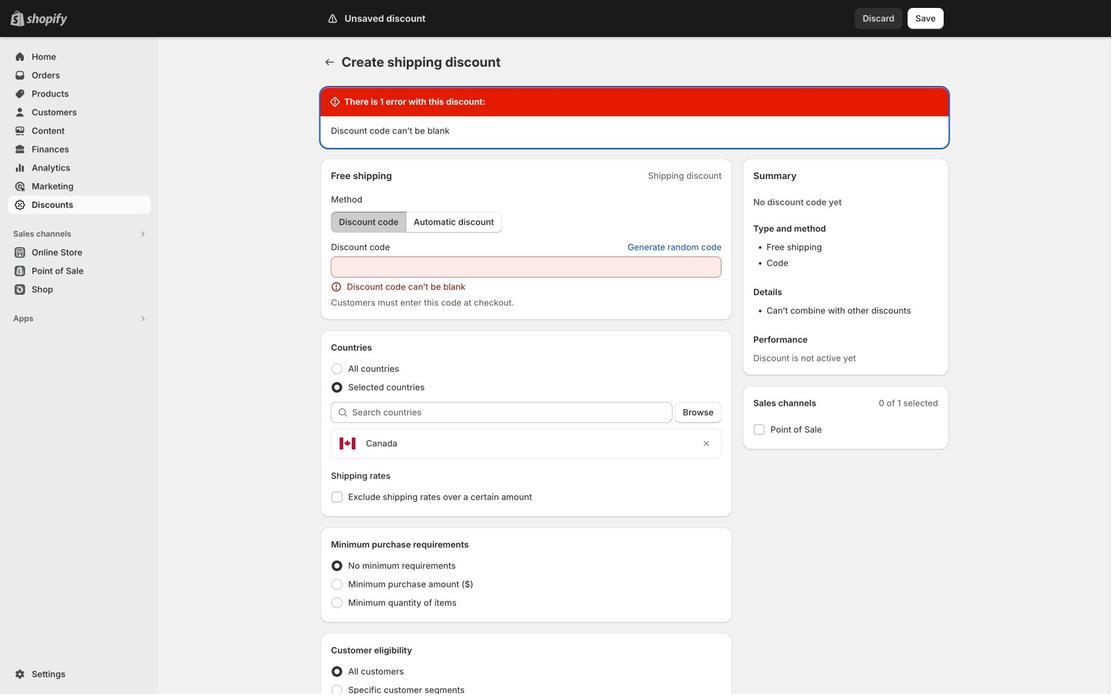 Task type: locate. For each thing, give the bounding box(es) containing it.
None text field
[[331, 257, 722, 278]]

Search countries text field
[[352, 402, 673, 424]]



Task type: describe. For each thing, give the bounding box(es) containing it.
shopify image
[[26, 13, 67, 26]]



Task type: vqa. For each thing, say whether or not it's contained in the screenshot.
the bottom Customer
no



